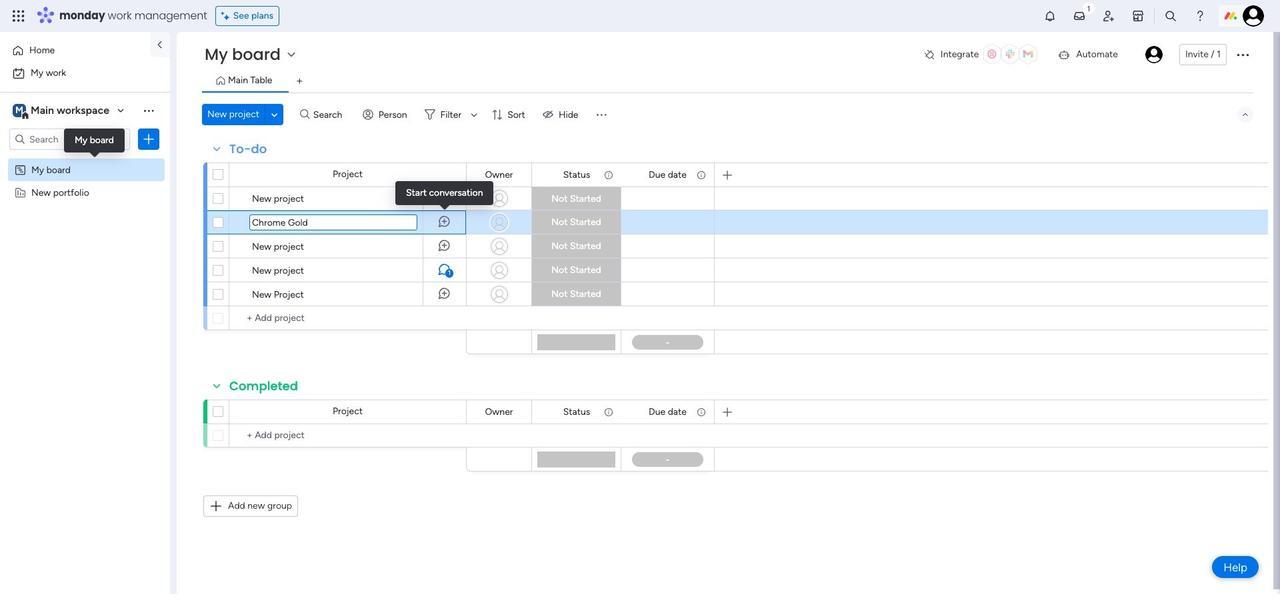 Task type: vqa. For each thing, say whether or not it's contained in the screenshot.
Public board image
no



Task type: locate. For each thing, give the bounding box(es) containing it.
monday marketplace image
[[1132, 9, 1145, 23]]

workspace image
[[13, 103, 26, 118]]

Search in workspace field
[[28, 132, 111, 147]]

2 vertical spatial option
[[0, 158, 170, 160]]

arrow down image
[[466, 107, 482, 123]]

0 vertical spatial jacob simon image
[[1243, 5, 1265, 27]]

add view image
[[297, 76, 303, 86]]

see plans image
[[221, 9, 233, 23]]

option
[[8, 40, 142, 61], [8, 63, 162, 84], [0, 158, 170, 160]]

1 horizontal spatial jacob simon image
[[1243, 5, 1265, 27]]

column information image
[[696, 407, 707, 418]]

tab list
[[202, 71, 1254, 93]]

None field
[[226, 141, 270, 158], [482, 168, 517, 182], [560, 168, 594, 182], [646, 168, 690, 182], [250, 215, 417, 230], [226, 378, 302, 396], [482, 405, 517, 420], [560, 405, 594, 420], [646, 405, 690, 420], [226, 141, 270, 158], [482, 168, 517, 182], [560, 168, 594, 182], [646, 168, 690, 182], [250, 215, 417, 230], [226, 378, 302, 396], [482, 405, 517, 420], [560, 405, 594, 420], [646, 405, 690, 420]]

list box
[[0, 156, 170, 384]]

jacob simon image
[[1243, 5, 1265, 27], [1146, 46, 1163, 63]]

options image
[[1235, 47, 1251, 63]]

1 vertical spatial option
[[8, 63, 162, 84]]

angle down image
[[271, 110, 278, 120]]

search everything image
[[1165, 9, 1178, 23]]

tab
[[289, 71, 310, 92]]

column information image
[[604, 170, 614, 180], [696, 170, 707, 180], [604, 407, 614, 418]]

1 vertical spatial jacob simon image
[[1146, 46, 1163, 63]]

notifications image
[[1044, 9, 1057, 23]]

0 horizontal spatial jacob simon image
[[1146, 46, 1163, 63]]

help image
[[1194, 9, 1207, 23]]

options image
[[142, 133, 155, 146]]



Task type: describe. For each thing, give the bounding box(es) containing it.
menu image
[[595, 108, 608, 121]]

workspace selection element
[[13, 103, 111, 120]]

Search field
[[310, 105, 350, 124]]

0 vertical spatial option
[[8, 40, 142, 61]]

1 image
[[1083, 1, 1095, 16]]

+ Add project text field
[[236, 311, 460, 327]]

v2 search image
[[300, 107, 310, 122]]

+ Add project text field
[[236, 428, 460, 444]]

select product image
[[12, 9, 25, 23]]

collapse image
[[1241, 109, 1251, 120]]

workspace options image
[[142, 104, 155, 117]]

update feed image
[[1073, 9, 1087, 23]]

invite members image
[[1103, 9, 1116, 23]]



